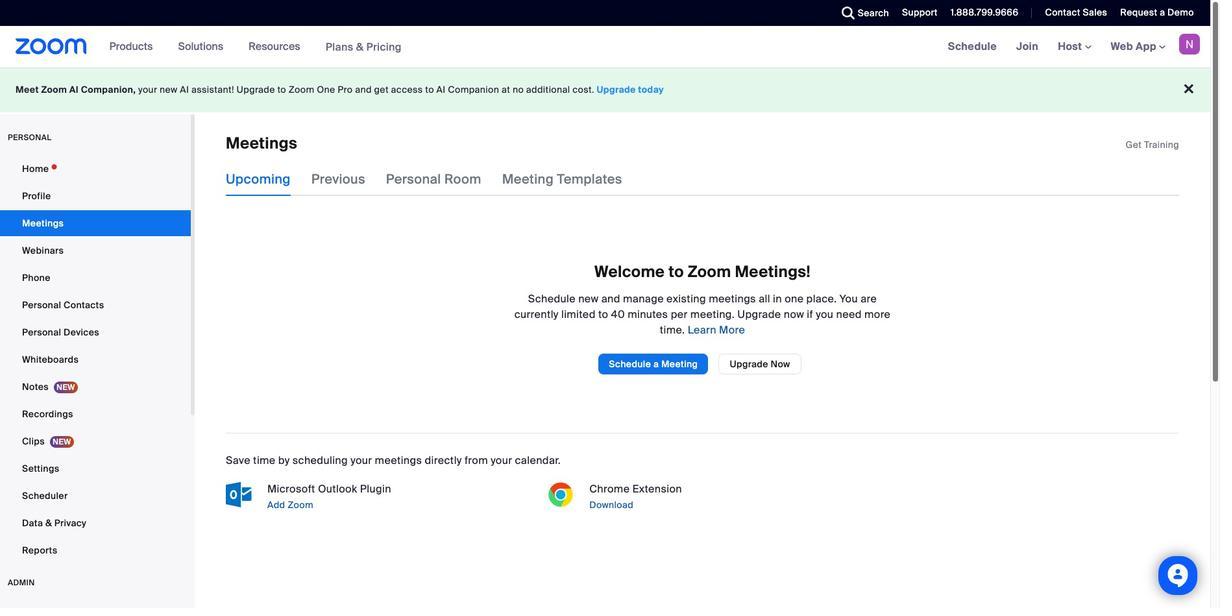 Task type: describe. For each thing, give the bounding box(es) containing it.
contacts
[[64, 299, 104, 311]]

clips
[[22, 436, 45, 447]]

sales
[[1083, 6, 1108, 18]]

if
[[807, 308, 814, 321]]

personal devices
[[22, 327, 99, 338]]

learn more
[[685, 323, 746, 337]]

web app button
[[1111, 40, 1166, 53]]

microsoft outlook plugin add zoom
[[268, 482, 391, 511]]

personal menu menu
[[0, 156, 191, 565]]

1.888.799.9666 button up join
[[941, 0, 1022, 26]]

reports link
[[0, 538, 191, 564]]

product information navigation
[[100, 26, 412, 68]]

recordings link
[[0, 401, 191, 427]]

2 horizontal spatial your
[[491, 454, 513, 467]]

home
[[22, 163, 49, 175]]

meeting.
[[691, 308, 735, 321]]

reports
[[22, 545, 57, 557]]

place.
[[807, 292, 837, 306]]

get
[[374, 84, 389, 95]]

phone
[[22, 272, 50, 284]]

profile link
[[0, 183, 191, 209]]

assistant!
[[192, 84, 234, 95]]

personal contacts link
[[0, 292, 191, 318]]

upgrade inside "schedule new and manage existing meetings all in one place. you are currently limited to 40 minutes per meeting. upgrade now if you need more time."
[[738, 308, 782, 321]]

companion
[[448, 84, 500, 95]]

download link
[[587, 497, 858, 513]]

more
[[865, 308, 891, 321]]

meet zoom ai companion, your new ai assistant! upgrade to zoom one pro and get access to ai companion at no additional cost. upgrade today
[[16, 84, 664, 95]]

data
[[22, 518, 43, 529]]

resources
[[249, 40, 300, 53]]

to up existing in the right of the page
[[669, 262, 684, 282]]

a for schedule
[[654, 358, 659, 370]]

meetings for existing
[[709, 292, 756, 306]]

add
[[268, 499, 285, 511]]

scheduler
[[22, 490, 68, 502]]

schedule a meeting button
[[599, 354, 709, 375]]

settings
[[22, 463, 59, 475]]

save time by scheduling your meetings directly from your calendar.
[[226, 454, 561, 467]]

3 ai from the left
[[437, 84, 446, 95]]

no
[[513, 84, 524, 95]]

cost.
[[573, 84, 595, 95]]

zoom logo image
[[16, 38, 87, 55]]

search button
[[832, 0, 893, 26]]

meetings link
[[0, 210, 191, 236]]

meet zoom ai companion, footer
[[0, 68, 1211, 112]]

by
[[278, 454, 290, 467]]

join
[[1017, 40, 1039, 53]]

to inside "schedule new and manage existing meetings all in one place. you are currently limited to 40 minutes per meeting. upgrade now if you need more time."
[[599, 308, 609, 321]]

app
[[1136, 40, 1157, 53]]

zoom up existing in the right of the page
[[688, 262, 732, 282]]

profile
[[22, 190, 51, 202]]

plans & pricing
[[326, 40, 402, 54]]

solutions
[[178, 40, 223, 53]]

request a demo
[[1121, 6, 1195, 18]]

schedule new and manage existing meetings all in one place. you are currently limited to 40 minutes per meeting. upgrade now if you need more time.
[[515, 292, 891, 337]]

admin
[[8, 578, 35, 588]]

you
[[816, 308, 834, 321]]

web app
[[1111, 40, 1157, 53]]

personal for personal devices
[[22, 327, 61, 338]]

notes
[[22, 381, 49, 393]]

upgrade now button
[[719, 354, 802, 375]]

webinars
[[22, 245, 64, 257]]

tabs of meeting tab list
[[226, 163, 643, 196]]

previous
[[312, 171, 366, 188]]

upgrade down product information navigation
[[237, 84, 275, 95]]

get
[[1126, 139, 1143, 151]]

support
[[903, 6, 938, 18]]

limited
[[562, 308, 596, 321]]

meetings navigation
[[939, 26, 1211, 68]]

per
[[671, 308, 688, 321]]

more
[[720, 323, 746, 337]]

extension
[[633, 482, 682, 496]]

new inside "schedule new and manage existing meetings all in one place. you are currently limited to 40 minutes per meeting. upgrade now if you need more time."
[[579, 292, 599, 306]]

plans
[[326, 40, 354, 54]]

get training link
[[1126, 139, 1180, 151]]

upgrade today link
[[597, 84, 664, 95]]

notes link
[[0, 374, 191, 400]]

download
[[590, 499, 634, 511]]

phone link
[[0, 265, 191, 291]]

webinars link
[[0, 238, 191, 264]]

and inside "meet zoom ai companion," footer
[[355, 84, 372, 95]]

are
[[861, 292, 877, 306]]

join link
[[1007, 26, 1049, 68]]

host button
[[1059, 40, 1092, 53]]



Task type: vqa. For each thing, say whether or not it's contained in the screenshot.
Show options image
no



Task type: locate. For each thing, give the bounding box(es) containing it.
manage
[[623, 292, 664, 306]]

clips link
[[0, 429, 191, 455]]

microsoft
[[268, 482, 315, 496]]

learn more link
[[685, 323, 746, 337]]

settings link
[[0, 456, 191, 482]]

currently
[[515, 308, 559, 321]]

devices
[[64, 327, 99, 338]]

your for new
[[138, 84, 157, 95]]

your right from
[[491, 454, 513, 467]]

one
[[317, 84, 335, 95]]

0 horizontal spatial new
[[160, 84, 178, 95]]

whiteboards
[[22, 354, 79, 366]]

1 vertical spatial a
[[654, 358, 659, 370]]

to left 40
[[599, 308, 609, 321]]

schedule for schedule new and manage existing meetings all in one place. you are currently limited to 40 minutes per meeting. upgrade now if you need more time.
[[528, 292, 576, 306]]

meetings inside "schedule new and manage existing meetings all in one place. you are currently limited to 40 minutes per meeting. upgrade now if you need more time."
[[709, 292, 756, 306]]

0 vertical spatial new
[[160, 84, 178, 95]]

and inside "schedule new and manage existing meetings all in one place. you are currently limited to 40 minutes per meeting. upgrade now if you need more time."
[[602, 292, 621, 306]]

meetings up plugin
[[375, 454, 422, 467]]

0 horizontal spatial meetings
[[375, 454, 422, 467]]

and left get on the top left of the page
[[355, 84, 372, 95]]

schedule a meeting
[[609, 358, 698, 370]]

1 horizontal spatial meetings
[[226, 133, 297, 153]]

meetings
[[226, 133, 297, 153], [22, 218, 64, 229]]

personal inside tabs of meeting tab list
[[386, 171, 441, 188]]

meetings for your
[[375, 454, 422, 467]]

personal devices link
[[0, 319, 191, 345]]

1 vertical spatial meeting
[[662, 358, 698, 370]]

0 horizontal spatial your
[[138, 84, 157, 95]]

schedule
[[949, 40, 997, 53], [528, 292, 576, 306], [609, 358, 651, 370]]

schedule down 1.888.799.9666
[[949, 40, 997, 53]]

to right access
[[426, 84, 434, 95]]

meeting left "templates"
[[502, 171, 554, 188]]

whiteboards link
[[0, 347, 191, 373]]

pricing
[[367, 40, 402, 54]]

today
[[639, 84, 664, 95]]

1 vertical spatial &
[[45, 518, 52, 529]]

calendar.
[[515, 454, 561, 467]]

from
[[465, 454, 488, 467]]

meeting templates
[[502, 171, 623, 188]]

contact sales link
[[1036, 0, 1111, 26], [1046, 6, 1108, 18]]

2 horizontal spatial ai
[[437, 84, 446, 95]]

and
[[355, 84, 372, 95], [602, 292, 621, 306]]

access
[[391, 84, 423, 95]]

0 vertical spatial personal
[[386, 171, 441, 188]]

support link
[[893, 0, 941, 26], [903, 6, 938, 18]]

zoom inside microsoft outlook plugin add zoom
[[288, 499, 314, 511]]

welcome
[[595, 262, 665, 282]]

contact sales
[[1046, 6, 1108, 18]]

0 vertical spatial schedule
[[949, 40, 997, 53]]

plugin
[[360, 482, 391, 496]]

a
[[1161, 6, 1166, 18], [654, 358, 659, 370]]

personal for personal room
[[386, 171, 441, 188]]

0 vertical spatial a
[[1161, 6, 1166, 18]]

to down resources dropdown button
[[278, 84, 286, 95]]

contact
[[1046, 6, 1081, 18]]

meetings up upcoming
[[226, 133, 297, 153]]

get training
[[1126, 139, 1180, 151]]

1 horizontal spatial and
[[602, 292, 621, 306]]

demo
[[1168, 6, 1195, 18]]

home link
[[0, 156, 191, 182]]

schedule inside the meetings navigation
[[949, 40, 997, 53]]

profile picture image
[[1180, 34, 1201, 55]]

search
[[858, 7, 890, 19]]

your inside "meet zoom ai companion," footer
[[138, 84, 157, 95]]

a left demo
[[1161, 6, 1166, 18]]

learn
[[688, 323, 717, 337]]

additional
[[527, 84, 570, 95]]

time
[[253, 454, 276, 467]]

0 horizontal spatial meetings
[[22, 218, 64, 229]]

1 horizontal spatial meeting
[[662, 358, 698, 370]]

& inside the personal menu menu
[[45, 518, 52, 529]]

personal
[[386, 171, 441, 188], [22, 299, 61, 311], [22, 327, 61, 338]]

& for pricing
[[356, 40, 364, 54]]

1 horizontal spatial new
[[579, 292, 599, 306]]

banner
[[0, 26, 1211, 68]]

banner containing products
[[0, 26, 1211, 68]]

upgrade left now
[[730, 358, 769, 370]]

1 horizontal spatial &
[[356, 40, 364, 54]]

schedule down 40
[[609, 358, 651, 370]]

personal left room
[[386, 171, 441, 188]]

1 horizontal spatial a
[[1161, 6, 1166, 18]]

upgrade inside button
[[730, 358, 769, 370]]

2 vertical spatial schedule
[[609, 358, 651, 370]]

meeting inside button
[[662, 358, 698, 370]]

ai left companion
[[437, 84, 446, 95]]

0 horizontal spatial meeting
[[502, 171, 554, 188]]

welcome to zoom meetings!
[[595, 262, 811, 282]]

save
[[226, 454, 251, 467]]

and up 40
[[602, 292, 621, 306]]

personal
[[8, 132, 52, 143]]

1.888.799.9666 button up schedule link
[[951, 6, 1019, 18]]

your up plugin
[[351, 454, 372, 467]]

2 horizontal spatial schedule
[[949, 40, 997, 53]]

personal down phone
[[22, 299, 61, 311]]

personal room
[[386, 171, 482, 188]]

1 horizontal spatial meetings
[[709, 292, 756, 306]]

1 horizontal spatial your
[[351, 454, 372, 467]]

upgrade now
[[730, 358, 791, 370]]

data & privacy
[[22, 518, 86, 529]]

1 vertical spatial schedule
[[528, 292, 576, 306]]

1 vertical spatial new
[[579, 292, 599, 306]]

add zoom link
[[265, 497, 535, 513]]

0 horizontal spatial a
[[654, 358, 659, 370]]

products button
[[109, 26, 159, 68]]

meeting down the time.
[[662, 358, 698, 370]]

zoom right meet
[[41, 84, 67, 95]]

new inside "meet zoom ai companion," footer
[[160, 84, 178, 95]]

meeting inside tab list
[[502, 171, 554, 188]]

zoom down microsoft
[[288, 499, 314, 511]]

a inside button
[[654, 358, 659, 370]]

schedule for schedule a meeting
[[609, 358, 651, 370]]

1.888.799.9666 button
[[941, 0, 1022, 26], [951, 6, 1019, 18]]

& inside product information navigation
[[356, 40, 364, 54]]

meetings up meeting.
[[709, 292, 756, 306]]

0 vertical spatial &
[[356, 40, 364, 54]]

upgrade down all
[[738, 308, 782, 321]]

training
[[1145, 139, 1180, 151]]

& right plans
[[356, 40, 364, 54]]

&
[[356, 40, 364, 54], [45, 518, 52, 529]]

schedule link
[[939, 26, 1007, 68]]

2 vertical spatial personal
[[22, 327, 61, 338]]

ai left assistant!
[[180, 84, 189, 95]]

meetings inside the personal menu menu
[[22, 218, 64, 229]]

1 vertical spatial personal
[[22, 299, 61, 311]]

you
[[840, 292, 858, 306]]

0 vertical spatial and
[[355, 84, 372, 95]]

personal for personal contacts
[[22, 299, 61, 311]]

plans & pricing link
[[326, 40, 402, 54], [326, 40, 402, 54]]

schedule for schedule
[[949, 40, 997, 53]]

templates
[[557, 171, 623, 188]]

1 vertical spatial and
[[602, 292, 621, 306]]

0 vertical spatial meeting
[[502, 171, 554, 188]]

1 ai from the left
[[69, 84, 79, 95]]

1 vertical spatial meetings
[[375, 454, 422, 467]]

1 vertical spatial meetings
[[22, 218, 64, 229]]

privacy
[[54, 518, 86, 529]]

new
[[160, 84, 178, 95], [579, 292, 599, 306]]

& for privacy
[[45, 518, 52, 529]]

scheduler link
[[0, 483, 191, 509]]

40
[[611, 308, 625, 321]]

ai
[[69, 84, 79, 95], [180, 84, 189, 95], [437, 84, 446, 95]]

0 vertical spatial meetings
[[709, 292, 756, 306]]

now
[[771, 358, 791, 370]]

schedule inside button
[[609, 358, 651, 370]]

1 horizontal spatial schedule
[[609, 358, 651, 370]]

your right companion,
[[138, 84, 157, 95]]

2 ai from the left
[[180, 84, 189, 95]]

ai left companion,
[[69, 84, 79, 95]]

pro
[[338, 84, 353, 95]]

1 horizontal spatial ai
[[180, 84, 189, 95]]

0 vertical spatial meetings
[[226, 133, 297, 153]]

at
[[502, 84, 511, 95]]

0 horizontal spatial schedule
[[528, 292, 576, 306]]

schedule up currently
[[528, 292, 576, 306]]

1.888.799.9666
[[951, 6, 1019, 18]]

outlook
[[318, 482, 357, 496]]

0 horizontal spatial and
[[355, 84, 372, 95]]

upgrade right cost. at left top
[[597, 84, 636, 95]]

to
[[278, 84, 286, 95], [426, 84, 434, 95], [669, 262, 684, 282], [599, 308, 609, 321]]

need
[[837, 308, 862, 321]]

existing
[[667, 292, 707, 306]]

chrome
[[590, 482, 630, 496]]

minutes
[[628, 308, 668, 321]]

a down minutes
[[654, 358, 659, 370]]

recordings
[[22, 408, 73, 420]]

host
[[1059, 40, 1085, 53]]

new left assistant!
[[160, 84, 178, 95]]

zoom left one
[[289, 84, 315, 95]]

0 horizontal spatial ai
[[69, 84, 79, 95]]

0 horizontal spatial &
[[45, 518, 52, 529]]

meet
[[16, 84, 39, 95]]

schedule inside "schedule new and manage existing meetings all in one place. you are currently limited to 40 minutes per meeting. upgrade now if you need more time."
[[528, 292, 576, 306]]

new up limited
[[579, 292, 599, 306]]

your for meetings
[[351, 454, 372, 467]]

now
[[784, 308, 805, 321]]

web
[[1111, 40, 1134, 53]]

personal up whiteboards
[[22, 327, 61, 338]]

a for request
[[1161, 6, 1166, 18]]

& right data
[[45, 518, 52, 529]]

meetings up webinars
[[22, 218, 64, 229]]

meetings!
[[735, 262, 811, 282]]



